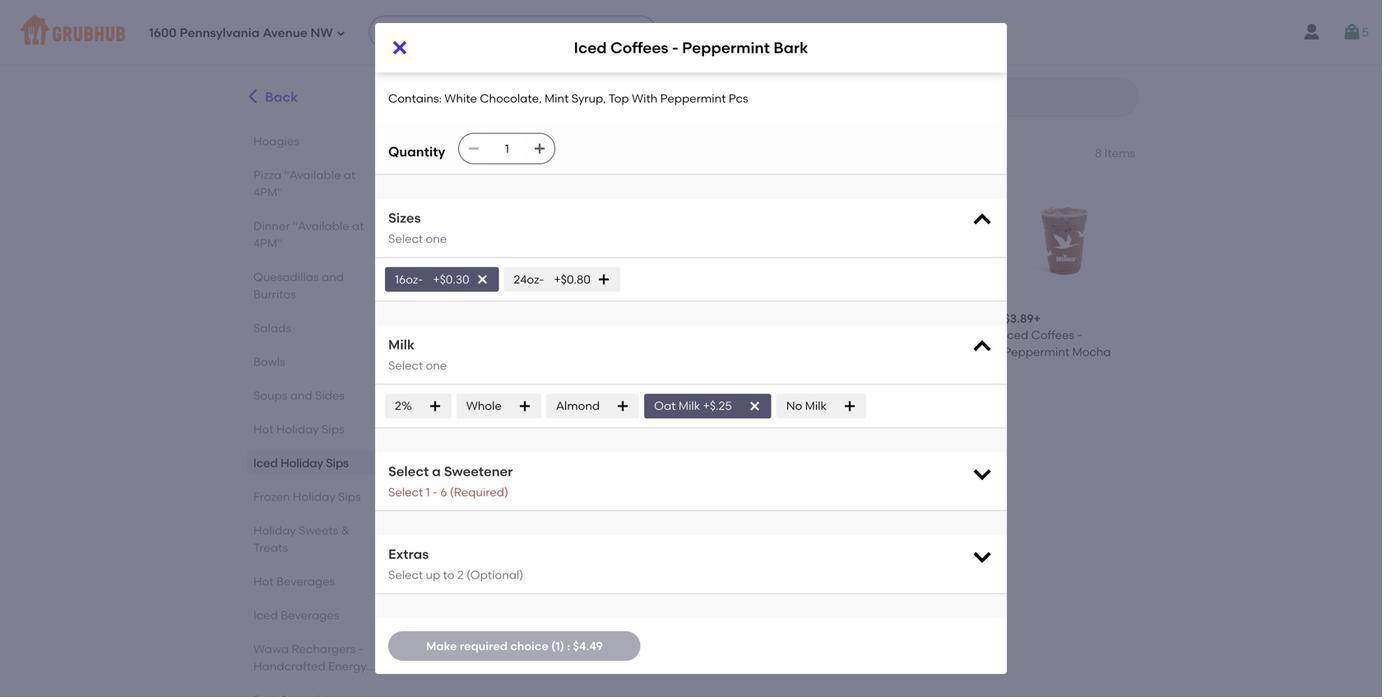 Task type: locate. For each thing, give the bounding box(es) containing it.
one up +$0.30
[[426, 232, 447, 246]]

iced up the wawa
[[253, 608, 278, 622]]

coffees for $3.89
[[1032, 328, 1075, 342]]

$3.89 + iced coffees - peppermint mocha
[[1004, 312, 1111, 359]]

5 + from the left
[[1034, 312, 1041, 326]]

0 horizontal spatial milk
[[388, 337, 415, 353]]

2 4pm" from the top
[[253, 236, 283, 250]]

2 horizontal spatial milk
[[805, 399, 827, 413]]

2 + from the left
[[610, 312, 617, 326]]

4pm" for dinner "available at 4pm"
[[253, 236, 283, 250]]

1 vertical spatial iced holiday sips
[[253, 456, 349, 470]]

select inside extras select up to 2 (optional)
[[388, 568, 423, 582]]

hot for hot beverages
[[253, 574, 274, 588]]

mint
[[545, 91, 569, 105]]

2 horizontal spatial coffees
[[1032, 328, 1075, 342]]

$3.89
[[1004, 312, 1034, 326]]

coffees inside $4.49 + iced coffees - frosted sugar cookie
[[890, 328, 934, 342]]

2 select from the top
[[388, 358, 423, 372]]

select down 'extras'
[[388, 568, 423, 582]]

and for quesadillas
[[322, 270, 344, 284]]

vanilla)
[[722, 612, 763, 626]]

1 horizontal spatial bark
[[774, 39, 809, 57]]

$6.09 +
[[439, 312, 476, 326]]

$4.49
[[722, 312, 752, 326], [863, 312, 893, 326], [573, 639, 603, 653]]

1
[[426, 485, 430, 499]]

1 vertical spatial beverages
[[281, 608, 339, 622]]

no milk
[[787, 399, 827, 413]]

at inside the pizza "available at 4pm"
[[344, 168, 356, 182]]

sips for iced holiday sips tab
[[326, 456, 349, 470]]

one inside milk select one
[[426, 358, 447, 372]]

0 vertical spatial beverages
[[276, 574, 335, 588]]

energy
[[783, 562, 822, 576], [328, 659, 367, 673]]

recharger energy drinks - winter blues (blue raspberry, vanilla) button
[[715, 406, 850, 626]]

iced coffees - peppermint bark
[[574, 39, 809, 57]]

and down dinner "available at 4pm" tab
[[322, 270, 344, 284]]

coffees down $3.89
[[1032, 328, 1075, 342]]

bowls tab
[[253, 353, 381, 370]]

"available inside the pizza "available at 4pm"
[[284, 168, 341, 182]]

sips up the frozen holiday sips tab
[[326, 456, 349, 470]]

+ inside $4.49 + iced coffees - frosted sugar cookie
[[893, 312, 900, 326]]

4pm" down pizza
[[253, 185, 283, 199]]

dinner "available at 4pm" tab
[[253, 217, 381, 252]]

caret left icon image
[[244, 88, 262, 105]]

peppermint inside $3.89 + iced coffees - peppermint mocha
[[1004, 345, 1070, 359]]

0 vertical spatial iced holiday sips
[[439, 141, 590, 162]]

0 vertical spatial hot
[[253, 422, 274, 436]]

(blue
[[722, 595, 750, 609]]

wawa rechargers - handcrafted energy drinks (contains caffeine) tab
[[253, 640, 381, 697]]

1 vertical spatial energy
[[328, 659, 367, 673]]

and for soups
[[290, 388, 312, 402]]

coffees up the with
[[611, 39, 669, 57]]

sizes select one
[[388, 210, 447, 246]]

contains:
[[388, 91, 442, 105]]

- inside the select a sweetener select 1 - 6 (required)
[[433, 485, 438, 499]]

24oz-
[[514, 272, 544, 286]]

1 vertical spatial "available
[[293, 219, 349, 233]]

soups
[[253, 388, 287, 402]]

0 horizontal spatial bark
[[508, 578, 533, 592]]

at for dinner "available at 4pm"
[[352, 219, 364, 233]]

0 vertical spatial bark
[[774, 39, 809, 57]]

one down $6.09
[[426, 358, 447, 372]]

select inside milk select one
[[388, 358, 423, 372]]

select left a
[[388, 463, 429, 479]]

hoagies tab
[[253, 132, 381, 150]]

(required)
[[450, 485, 509, 499]]

1 horizontal spatial coffees
[[890, 328, 934, 342]]

iced holiday sips
[[439, 141, 590, 162], [253, 456, 349, 470]]

holiday down soups and sides
[[276, 422, 319, 436]]

+ for $5.49
[[610, 312, 617, 326]]

whole
[[466, 399, 502, 413]]

drinks
[[722, 578, 756, 592], [253, 676, 287, 690]]

at down hoagies tab
[[344, 168, 356, 182]]

1 horizontal spatial and
[[322, 270, 344, 284]]

+
[[470, 312, 476, 326], [610, 312, 617, 326], [752, 312, 759, 326], [893, 312, 900, 326], [1034, 312, 1041, 326]]

sips down sides
[[322, 422, 344, 436]]

0 vertical spatial drinks
[[722, 578, 756, 592]]

soups and sides
[[253, 388, 345, 402]]

energy down rechargers
[[328, 659, 367, 673]]

svg image
[[1343, 22, 1363, 42], [336, 28, 346, 38], [390, 38, 410, 58], [971, 335, 994, 358], [518, 399, 532, 413], [749, 399, 762, 413], [971, 462, 994, 485]]

peppermint up pcs at the right of page
[[682, 39, 770, 57]]

0 horizontal spatial $4.49
[[573, 639, 603, 653]]

choice
[[511, 639, 549, 653]]

at for pizza "available at 4pm"
[[344, 168, 356, 182]]

1 vertical spatial hot
[[253, 574, 274, 588]]

+$0.80
[[554, 272, 591, 286]]

iced holiday sips down chocolate,
[[439, 141, 590, 162]]

recharger energy drinks - winter blues (blue raspberry, vanilla) image
[[722, 413, 843, 534]]

salads tab
[[253, 319, 381, 337]]

1 + from the left
[[470, 312, 476, 326]]

select up "2%"
[[388, 358, 423, 372]]

2 one from the top
[[426, 358, 447, 372]]

1 hot from the top
[[253, 422, 274, 436]]

milk select one
[[388, 337, 447, 372]]

milk up "2%"
[[388, 337, 415, 353]]

iced inside $3.89 + iced coffees - peppermint mocha
[[1004, 328, 1029, 342]]

contains: white chocolate, mint syrup, top with peppermint pcs
[[388, 91, 748, 105]]

beverages up iced beverages
[[276, 574, 335, 588]]

1 select from the top
[[388, 232, 423, 246]]

beverages inside tab
[[276, 574, 335, 588]]

+$0.30
[[433, 272, 470, 286]]

-
[[672, 39, 679, 57], [936, 328, 941, 342], [1078, 328, 1083, 342], [433, 485, 438, 499], [505, 562, 510, 576], [759, 578, 764, 592], [359, 642, 363, 656]]

sips
[[554, 141, 590, 162], [322, 422, 344, 436], [326, 456, 349, 470], [338, 490, 361, 504]]

at
[[344, 168, 356, 182], [352, 219, 364, 233]]

up
[[426, 568, 440, 582]]

beverages for hot beverages
[[276, 574, 335, 588]]

holiday down iced holiday sips tab
[[293, 490, 336, 504]]

1 vertical spatial bark
[[508, 578, 533, 592]]

beverages down hot beverages tab
[[281, 608, 339, 622]]

iced
[[574, 39, 607, 57], [439, 141, 478, 162], [863, 328, 888, 342], [1004, 328, 1029, 342], [253, 456, 278, 470], [253, 608, 278, 622]]

iced holiday sips down 'hot holiday sips' at the left bottom
[[253, 456, 349, 470]]

milk right no
[[805, 399, 827, 413]]

1 vertical spatial and
[[290, 388, 312, 402]]

at left sizes
[[352, 219, 364, 233]]

iced lattes - peppermint mocha image
[[581, 179, 702, 301]]

and left sides
[[290, 388, 312, 402]]

1 vertical spatial drinks
[[253, 676, 287, 690]]

hot
[[253, 422, 274, 436], [253, 574, 274, 588]]

2 horizontal spatial $4.49
[[863, 312, 893, 326]]

peppermint
[[682, 39, 770, 57], [661, 91, 726, 105], [1004, 345, 1070, 359], [439, 578, 505, 592]]

select left 1
[[388, 485, 423, 499]]

select down sizes
[[388, 232, 423, 246]]

holiday inside tab
[[281, 456, 323, 470]]

iced inside tab
[[253, 456, 278, 470]]

energy up winter
[[783, 562, 822, 576]]

pennsylvania
[[180, 26, 260, 40]]

dinner
[[253, 219, 290, 233]]

beverages
[[276, 574, 335, 588], [281, 608, 339, 622]]

1 vertical spatial one
[[426, 358, 447, 372]]

coffees inside $3.89 + iced coffees - peppermint mocha
[[1032, 328, 1075, 342]]

at inside dinner "available at 4pm"
[[352, 219, 364, 233]]

select for milk
[[388, 358, 423, 372]]

iced holiday sips inside tab
[[253, 456, 349, 470]]

select for sizes
[[388, 232, 423, 246]]

iced inside tab
[[253, 608, 278, 622]]

avenue
[[263, 26, 308, 40]]

hot down the "soups"
[[253, 422, 274, 436]]

iced left input item quantity number field
[[439, 141, 478, 162]]

peppermint down brews
[[439, 578, 505, 592]]

pcs
[[729, 91, 748, 105]]

milk
[[388, 337, 415, 353], [679, 399, 700, 413], [805, 399, 827, 413]]

0 vertical spatial at
[[344, 168, 356, 182]]

back button
[[244, 77, 299, 117]]

beverages inside tab
[[281, 608, 339, 622]]

coffees for $4.49
[[890, 328, 934, 342]]

frosted
[[863, 345, 905, 359]]

iced coffees - peppermint mocha image
[[1004, 179, 1126, 301]]

0 vertical spatial and
[[322, 270, 344, 284]]

peppermint down $3.89
[[1004, 345, 1070, 359]]

main navigation navigation
[[0, 0, 1383, 64]]

$5.49
[[581, 312, 610, 326]]

extras select up to 2 (optional)
[[388, 546, 524, 582]]

3 + from the left
[[752, 312, 759, 326]]

hoagies
[[253, 134, 300, 148]]

0 vertical spatial energy
[[783, 562, 822, 576]]

Input item quantity number field
[[489, 134, 525, 164]]

hot down "treats"
[[253, 574, 274, 588]]

1 horizontal spatial energy
[[783, 562, 822, 576]]

select inside sizes select one
[[388, 232, 423, 246]]

milk right oat
[[679, 399, 700, 413]]

recharger energy drinks - winter blues (blue raspberry, vanilla)
[[722, 562, 835, 626]]

0 horizontal spatial iced holiday sips
[[253, 456, 349, 470]]

sips up the &
[[338, 490, 361, 504]]

0 horizontal spatial energy
[[328, 659, 367, 673]]

"available down hoagies tab
[[284, 168, 341, 182]]

coffees
[[611, 39, 669, 57], [890, 328, 934, 342], [1032, 328, 1075, 342]]

iced up the frozen
[[253, 456, 278, 470]]

1 one from the top
[[426, 232, 447, 246]]

1 vertical spatial at
[[352, 219, 364, 233]]

quesadillas and burritos tab
[[253, 268, 381, 303]]

$4.49 inside $4.49 + iced coffees - frosted sugar cookie
[[863, 312, 893, 326]]

quesadillas and burritos
[[253, 270, 344, 301]]

bark inside 'cold brews - peppermint bark'
[[508, 578, 533, 592]]

"available inside dinner "available at 4pm"
[[293, 219, 349, 233]]

drinks up caffeine) on the bottom left of page
[[253, 676, 287, 690]]

0 vertical spatial one
[[426, 232, 447, 246]]

a
[[432, 463, 441, 479]]

1 horizontal spatial drinks
[[722, 578, 756, 592]]

4pm" inside the pizza "available at 4pm"
[[253, 185, 283, 199]]

1 horizontal spatial milk
[[679, 399, 700, 413]]

1 horizontal spatial $4.49
[[722, 312, 752, 326]]

one
[[426, 232, 447, 246], [426, 358, 447, 372]]

1 horizontal spatial iced holiday sips
[[439, 141, 590, 162]]

1 vertical spatial 4pm"
[[253, 236, 283, 250]]

sizes
[[388, 210, 421, 226]]

0 vertical spatial "available
[[284, 168, 341, 182]]

and inside 'quesadillas and burritos'
[[322, 270, 344, 284]]

1 4pm" from the top
[[253, 185, 283, 199]]

almond
[[556, 399, 600, 413]]

milk for oat milk +$.25
[[679, 399, 700, 413]]

4pm" inside dinner "available at 4pm"
[[253, 236, 283, 250]]

tab
[[253, 691, 381, 697]]

iced up frosted
[[863, 328, 888, 342]]

4pm" down dinner
[[253, 236, 283, 250]]

iced down $3.89
[[1004, 328, 1029, 342]]

svg image inside the 5 button
[[1343, 22, 1363, 42]]

wawa rechargers - handcrafted energy drinks (contains caffeine)
[[253, 642, 367, 697]]

0 vertical spatial 4pm"
[[253, 185, 283, 199]]

holiday up "treats"
[[253, 523, 296, 537]]

0 horizontal spatial drinks
[[253, 676, 287, 690]]

one inside sizes select one
[[426, 232, 447, 246]]

sips inside tab
[[326, 456, 349, 470]]

hot for hot holiday sips
[[253, 422, 274, 436]]

"available down pizza "available at 4pm" tab
[[293, 219, 349, 233]]

$4.49 +
[[722, 312, 759, 326]]

holiday down chocolate,
[[482, 141, 549, 162]]

svg image
[[468, 142, 481, 155], [533, 142, 547, 155], [971, 209, 994, 232], [476, 273, 489, 286], [597, 273, 611, 286], [429, 399, 442, 413], [617, 399, 630, 413], [843, 399, 857, 413], [971, 545, 994, 568]]

holiday down 'hot holiday sips' at the left bottom
[[281, 456, 323, 470]]

sips down contains: white chocolate, mint syrup, top with peppermint pcs
[[554, 141, 590, 162]]

bark for iced coffees - peppermint bark
[[774, 39, 809, 57]]

extras
[[388, 546, 429, 562]]

coffees up sugar
[[890, 328, 934, 342]]

energy inside wawa rechargers - handcrafted energy drinks (contains caffeine)
[[328, 659, 367, 673]]

4 + from the left
[[893, 312, 900, 326]]

peppermint inside 'cold brews - peppermint bark'
[[439, 578, 505, 592]]

drinks up (blue
[[722, 578, 756, 592]]

iced inside $4.49 + iced coffees - frosted sugar cookie
[[863, 328, 888, 342]]

sips for hot holiday sips tab
[[322, 422, 344, 436]]

5 select from the top
[[388, 568, 423, 582]]

peppermint left pcs at the right of page
[[661, 91, 726, 105]]

"available
[[284, 168, 341, 182], [293, 219, 349, 233]]

- inside $4.49 + iced coffees - frosted sugar cookie
[[936, 328, 941, 342]]

0 horizontal spatial and
[[290, 388, 312, 402]]

2 hot from the top
[[253, 574, 274, 588]]

iced up "syrup,"
[[574, 39, 607, 57]]



Task type: describe. For each thing, give the bounding box(es) containing it.
- inside recharger energy drinks - winter blues (blue raspberry, vanilla)
[[759, 578, 764, 592]]

holiday for the frozen holiday sips tab
[[293, 490, 336, 504]]

sides
[[315, 388, 345, 402]]

sweetener
[[444, 463, 513, 479]]

wawa
[[253, 642, 289, 656]]

- inside wawa rechargers - handcrafted energy drinks (contains caffeine)
[[359, 642, 363, 656]]

bowls
[[253, 355, 285, 369]]

cookie
[[944, 345, 983, 359]]

+$.25
[[703, 399, 732, 413]]

top
[[609, 91, 629, 105]]

holiday sweets & treats
[[253, 523, 350, 555]]

required
[[460, 639, 508, 653]]

oat milk +$.25
[[654, 399, 732, 413]]

milk for no milk
[[805, 399, 827, 413]]

pizza "available at 4pm"
[[253, 168, 356, 199]]

handcrafted
[[253, 659, 326, 673]]

&
[[341, 523, 350, 537]]

drinks inside wawa rechargers - handcrafted energy drinks (contains caffeine)
[[253, 676, 287, 690]]

raspberry,
[[753, 595, 812, 609]]

hot holiday sips
[[253, 422, 344, 436]]

quantity
[[388, 144, 445, 160]]

- inside 'cold brews - peppermint bark'
[[505, 562, 510, 576]]

iced beverages
[[253, 608, 339, 622]]

2%
[[395, 399, 412, 413]]

0 horizontal spatial coffees
[[611, 39, 669, 57]]

"available for pizza
[[284, 168, 341, 182]]

select a sweetener select 1 - 6 (required)
[[388, 463, 513, 499]]

8 items
[[1095, 146, 1136, 160]]

holiday inside holiday sweets & treats
[[253, 523, 296, 537]]

5
[[1363, 25, 1369, 39]]

2
[[457, 568, 464, 582]]

pizza
[[253, 168, 282, 182]]

recharger
[[722, 562, 781, 576]]

$5.49 +
[[581, 312, 617, 326]]

iced lattes - frosted sugar cookie image
[[439, 179, 561, 301]]

3 select from the top
[[388, 463, 429, 479]]

frozen holiday sips
[[253, 490, 361, 504]]

(contains
[[290, 676, 345, 690]]

treats
[[253, 541, 288, 555]]

cold brews - peppermint bark button
[[433, 406, 568, 617]]

salads
[[253, 321, 291, 335]]

hot beverages tab
[[253, 573, 381, 590]]

+ for $6.09
[[470, 312, 476, 326]]

winter
[[766, 578, 803, 592]]

$4.49 + iced coffees - frosted sugar cookie
[[863, 312, 983, 359]]

white
[[445, 91, 477, 105]]

4pm" for pizza "available at 4pm"
[[253, 185, 283, 199]]

frozen
[[253, 490, 290, 504]]

holiday for iced holiday sips tab
[[281, 456, 323, 470]]

chocolate,
[[480, 91, 542, 105]]

16oz-
[[395, 272, 423, 286]]

drinks inside recharger energy drinks - winter blues (blue raspberry, vanilla)
[[722, 578, 756, 592]]

iced coffees - peppermint bark image
[[722, 179, 843, 301]]

+ inside $3.89 + iced coffees - peppermint mocha
[[1034, 312, 1041, 326]]

4 select from the top
[[388, 485, 423, 499]]

with
[[632, 91, 658, 105]]

(optional)
[[467, 568, 524, 582]]

cold
[[439, 562, 466, 576]]

to
[[443, 568, 455, 582]]

milk inside milk select one
[[388, 337, 415, 353]]

bark for cold brews - peppermint bark
[[508, 578, 533, 592]]

back
[[265, 89, 298, 105]]

1600 pennsylvania avenue nw
[[149, 26, 333, 40]]

make required choice (1) : $4.49
[[426, 639, 603, 653]]

"available for dinner
[[293, 219, 349, 233]]

sugar
[[908, 345, 941, 359]]

syrup,
[[572, 91, 606, 105]]

1600
[[149, 26, 177, 40]]

hot beverages
[[253, 574, 335, 588]]

blues
[[806, 578, 835, 592]]

6
[[440, 485, 447, 499]]

(1)
[[551, 639, 565, 653]]

mocha
[[1073, 345, 1111, 359]]

dinner "available at 4pm"
[[253, 219, 364, 250]]

+ for $4.49
[[752, 312, 759, 326]]

quesadillas
[[253, 270, 319, 284]]

no
[[787, 399, 803, 413]]

brews
[[469, 562, 502, 576]]

cold brews - peppermint bark image
[[439, 413, 561, 534]]

soups and sides tab
[[253, 387, 381, 404]]

rechargers
[[292, 642, 356, 656]]

8
[[1095, 146, 1102, 160]]

one for sizes
[[426, 232, 447, 246]]

holiday sweets & treats tab
[[253, 522, 381, 556]]

iced coffees - frosted sugar cookie image
[[863, 179, 985, 301]]

cold brews - peppermint mocha image
[[581, 413, 702, 534]]

make
[[426, 639, 457, 653]]

holiday for hot holiday sips tab
[[276, 422, 319, 436]]

5 button
[[1343, 17, 1369, 47]]

$4.49 for $4.49 +
[[722, 312, 752, 326]]

:
[[567, 639, 570, 653]]

frozen holiday sips tab
[[253, 488, 381, 505]]

$4.49 for $4.49 + iced coffees - frosted sugar cookie
[[863, 312, 893, 326]]

$6.09
[[439, 312, 470, 326]]

burritos
[[253, 287, 296, 301]]

beverages for iced beverages
[[281, 608, 339, 622]]

iced beverages tab
[[253, 607, 381, 624]]

hot holiday sips tab
[[253, 421, 381, 438]]

nw
[[311, 26, 333, 40]]

one for milk
[[426, 358, 447, 372]]

- inside $3.89 + iced coffees - peppermint mocha
[[1078, 328, 1083, 342]]

oat
[[654, 399, 676, 413]]

iced holiday sips tab
[[253, 454, 381, 472]]

caffeine)
[[253, 694, 306, 697]]

pizza "available at 4pm" tab
[[253, 166, 381, 201]]

select for extras
[[388, 568, 423, 582]]

energy inside recharger energy drinks - winter blues (blue raspberry, vanilla)
[[783, 562, 822, 576]]

cold brews - peppermint bark
[[439, 562, 533, 592]]

sips for the frozen holiday sips tab
[[338, 490, 361, 504]]

items
[[1105, 146, 1136, 160]]



Task type: vqa. For each thing, say whether or not it's contained in the screenshot.
:
yes



